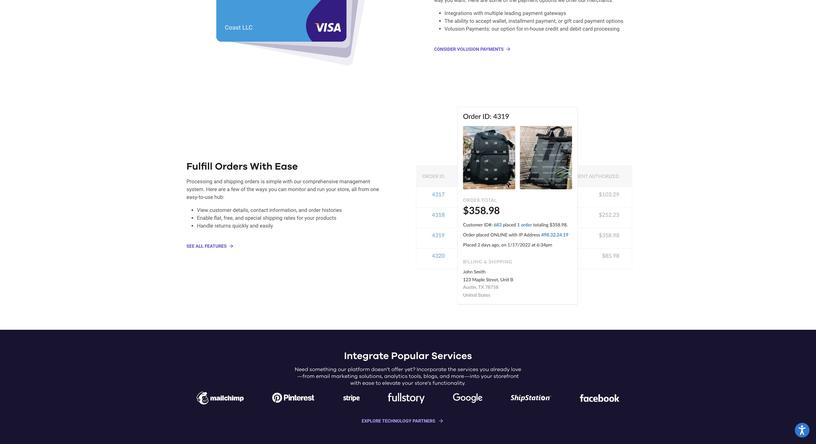 Task type: describe. For each thing, give the bounding box(es) containing it.
special
[[245, 215, 262, 221]]

your down already
[[481, 374, 493, 380]]

volusion
[[445, 26, 465, 32]]

free,
[[224, 215, 234, 221]]

system.
[[187, 187, 205, 193]]

and up "are"
[[214, 179, 223, 185]]

orders
[[245, 179, 260, 185]]

card image image
[[216, 0, 368, 67]]

for inside integrations with multiple leading payment gateways the ability to accept wallet, installment payment, or gift card payment options volusion payments: our option for in-house credit and debit card processing
[[517, 26, 524, 32]]

all
[[196, 244, 204, 249]]

0 horizontal spatial payment
[[523, 10, 543, 16]]

accept
[[476, 18, 492, 24]]

fulfill
[[187, 162, 213, 172]]

with inside need something our platform doesn't offer yet? incorporate the services you already love —from email marketing solutions, analytics tools, blogs, and more—into your storefront with ease to elevate your store's functionality.
[[351, 381, 361, 386]]

ability
[[455, 18, 469, 24]]

love
[[512, 368, 522, 373]]

gateways
[[545, 10, 567, 16]]

consider volusion payments arrow_forward
[[435, 46, 512, 52]]

of
[[241, 187, 246, 193]]

the
[[445, 18, 454, 24]]

histories
[[322, 207, 342, 214]]

customer
[[210, 207, 232, 214]]

more—into
[[451, 374, 480, 380]]

are
[[218, 187, 226, 193]]

hub:
[[215, 194, 225, 201]]

popular
[[392, 352, 429, 362]]

blogs,
[[424, 374, 439, 380]]

0 vertical spatial arrow_forward
[[506, 46, 512, 52]]

with
[[250, 162, 273, 172]]

simple
[[266, 179, 282, 185]]

gift
[[565, 18, 572, 24]]

0 vertical spatial card
[[574, 18, 584, 24]]

handle
[[197, 223, 214, 229]]

processing and shipping orders is simple with our comprehensive management system. here are a few of the ways you can monitor and run your store, all from one easy-to-use hub:
[[187, 179, 379, 201]]

easy-
[[187, 194, 199, 201]]

shipping inside processing and shipping orders is simple with our comprehensive management system. here are a few of the ways you can monitor and run your store, all from one easy-to-use hub:
[[224, 179, 244, 185]]

services
[[458, 368, 479, 373]]

to-
[[199, 194, 205, 201]]

a
[[227, 187, 230, 193]]

google logo image
[[453, 394, 483, 404]]

you inside processing and shipping orders is simple with our comprehensive management system. here are a few of the ways you can monitor and run your store, all from one easy-to-use hub:
[[269, 187, 277, 193]]

elevate
[[383, 381, 401, 386]]

analytics
[[385, 374, 408, 380]]

need
[[295, 368, 308, 373]]

option
[[501, 26, 516, 32]]

the inside processing and shipping orders is simple with our comprehensive management system. here are a few of the ways you can monitor and run your store, all from one easy-to-use hub:
[[247, 187, 254, 193]]

payment,
[[536, 18, 557, 24]]

multiple
[[485, 10, 504, 16]]

email
[[316, 374, 330, 380]]

quickly
[[233, 223, 249, 229]]

to inside need something our platform doesn't offer yet? incorporate the services you already love —from email marketing solutions, analytics tools, blogs, and more—into your storefront with ease to elevate your store's functionality.
[[376, 381, 381, 386]]

integrate popular services
[[344, 352, 472, 362]]

for inside view customer details, contact information, and order histories enable flat, free, and special shipping rates for your products handle returns quickly and easily
[[297, 215, 304, 221]]

integrations
[[445, 10, 473, 16]]

and left order
[[299, 207, 308, 214]]

platform
[[348, 368, 370, 373]]

view
[[197, 207, 208, 214]]

and down special on the top left of the page
[[250, 223, 259, 229]]

integrations with multiple leading payment gateways the ability to accept wallet, installment payment, or gift card payment options volusion payments: our option for in-house credit and debit card processing
[[445, 10, 624, 32]]

store,
[[338, 187, 350, 193]]

store's
[[415, 381, 432, 386]]

facebook logo image
[[580, 395, 620, 403]]

shipstation logo image
[[511, 396, 552, 402]]

from
[[358, 187, 369, 193]]

the inside need something our platform doesn't offer yet? incorporate the services you already love —from email marketing solutions, analytics tools, blogs, and more—into your storefront with ease to elevate your store's functionality.
[[448, 368, 457, 373]]

in-
[[525, 26, 530, 32]]

processing
[[187, 179, 213, 185]]

options
[[607, 18, 624, 24]]

ways
[[256, 187, 268, 193]]

you inside need something our platform doesn't offer yet? incorporate the services you already love —from email marketing solutions, analytics tools, blogs, and more—into your storefront with ease to elevate your store's functionality.
[[480, 368, 489, 373]]

debit
[[570, 26, 582, 32]]

use
[[205, 194, 213, 201]]

1 vertical spatial card
[[583, 26, 593, 32]]

consider
[[435, 47, 456, 52]]

partners
[[413, 419, 436, 424]]

contact
[[251, 207, 268, 214]]

—from
[[297, 374, 315, 380]]

incorporate
[[417, 368, 447, 373]]

ease
[[363, 381, 375, 386]]

explore technology partners arrow_forward
[[362, 419, 444, 425]]

something
[[310, 368, 337, 373]]

1 vertical spatial payment
[[585, 18, 605, 24]]

products
[[316, 215, 337, 221]]

payments
[[481, 47, 504, 52]]

run
[[317, 187, 325, 193]]



Task type: locate. For each thing, give the bounding box(es) containing it.
arrow_forward right payments
[[506, 46, 512, 52]]

1 vertical spatial arrow_forward
[[229, 244, 234, 249]]

and left run
[[308, 187, 316, 193]]

and inside need something our platform doesn't offer yet? incorporate the services you already love —from email marketing solutions, analytics tools, blogs, and more—into your storefront with ease to elevate your store's functionality.
[[440, 374, 450, 380]]

card right debit
[[583, 26, 593, 32]]

doesn't
[[372, 368, 390, 373]]

shipping up few
[[224, 179, 244, 185]]

and
[[560, 26, 569, 32], [214, 179, 223, 185], [308, 187, 316, 193], [299, 207, 308, 214], [235, 215, 244, 221], [250, 223, 259, 229], [440, 374, 450, 380]]

functionality.
[[433, 381, 466, 386]]

with up accept
[[474, 10, 484, 16]]

storefront
[[494, 374, 519, 380]]

all
[[352, 187, 357, 193]]

to
[[470, 18, 475, 24], [376, 381, 381, 386]]

the
[[247, 187, 254, 193], [448, 368, 457, 373]]

our down wallet,
[[492, 26, 500, 32]]

can
[[278, 187, 287, 193]]

management
[[340, 179, 370, 185]]

card
[[574, 18, 584, 24], [583, 26, 593, 32]]

one
[[371, 187, 379, 193]]

1 horizontal spatial payment
[[585, 18, 605, 24]]

order
[[309, 207, 321, 214]]

1 horizontal spatial shipping
[[263, 215, 283, 221]]

1 vertical spatial our
[[294, 179, 302, 185]]

our inside need something our platform doesn't offer yet? incorporate the services you already love —from email marketing solutions, analytics tools, blogs, and more—into your storefront with ease to elevate your store's functionality.
[[338, 368, 347, 373]]

services
[[432, 352, 472, 362]]

1 vertical spatial to
[[376, 381, 381, 386]]

solutions,
[[359, 374, 383, 380]]

with up can
[[283, 179, 293, 185]]

payment up processing
[[585, 18, 605, 24]]

1 vertical spatial the
[[448, 368, 457, 373]]

0 vertical spatial for
[[517, 26, 524, 32]]

with inside integrations with multiple leading payment gateways the ability to accept wallet, installment payment, or gift card payment options volusion payments: our option for in-house credit and debit card processing
[[474, 10, 484, 16]]

processing
[[595, 26, 620, 32]]

arrow_forward right features
[[229, 244, 234, 249]]

and down or
[[560, 26, 569, 32]]

the down services
[[448, 368, 457, 373]]

features
[[205, 244, 227, 249]]

with
[[474, 10, 484, 16], [283, 179, 293, 185], [351, 381, 361, 386]]

2 horizontal spatial our
[[492, 26, 500, 32]]

information,
[[270, 207, 298, 214]]

fulfill orders with ease
[[187, 162, 298, 172]]

arrow_forward for fulfill orders with ease
[[229, 244, 234, 249]]

0 vertical spatial to
[[470, 18, 475, 24]]

wallet,
[[493, 18, 508, 24]]

flat,
[[214, 215, 223, 221]]

volusion
[[458, 47, 480, 52]]

comprehensive
[[303, 179, 338, 185]]

for right rates
[[297, 215, 304, 221]]

0 vertical spatial you
[[269, 187, 277, 193]]

see all features arrow_forward
[[187, 244, 234, 249]]

1 horizontal spatial arrow_forward
[[438, 419, 444, 425]]

arrow_forward right partners
[[438, 419, 444, 425]]

and inside integrations with multiple leading payment gateways the ability to accept wallet, installment payment, or gift card payment options volusion payments: our option for in-house credit and debit card processing
[[560, 26, 569, 32]]

your right run
[[326, 187, 336, 193]]

for left 'in-'
[[517, 26, 524, 32]]

the right of
[[247, 187, 254, 193]]

rates
[[284, 215, 296, 221]]

your inside processing and shipping orders is simple with our comprehensive management system. here are a few of the ways you can monitor and run your store, all from one easy-to-use hub:
[[326, 187, 336, 193]]

returns
[[215, 223, 231, 229]]

0 vertical spatial the
[[247, 187, 254, 193]]

tools,
[[409, 374, 423, 380]]

our up the monitor
[[294, 179, 302, 185]]

fullstory logo image
[[388, 394, 425, 404]]

already
[[491, 368, 510, 373]]

pinterest logo image
[[272, 393, 316, 404]]

to up payments:
[[470, 18, 475, 24]]

0 horizontal spatial arrow_forward
[[229, 244, 234, 249]]

0 vertical spatial payment
[[523, 10, 543, 16]]

few
[[231, 187, 240, 193]]

installment
[[509, 18, 535, 24]]

with inside processing and shipping orders is simple with our comprehensive management system. here are a few of the ways you can monitor and run your store, all from one easy-to-use hub:
[[283, 179, 293, 185]]

open accessibe: accessibility options, statement and help image
[[799, 426, 807, 436]]

for
[[517, 26, 524, 32], [297, 215, 304, 221]]

stripe logo image
[[344, 396, 360, 402]]

1 horizontal spatial the
[[448, 368, 457, 373]]

1 vertical spatial you
[[480, 368, 489, 373]]

card up debit
[[574, 18, 584, 24]]

0 horizontal spatial for
[[297, 215, 304, 221]]

2 horizontal spatial with
[[474, 10, 484, 16]]

and up functionality.
[[440, 374, 450, 380]]

2 vertical spatial with
[[351, 381, 361, 386]]

you
[[269, 187, 277, 193], [480, 368, 489, 373]]

0 horizontal spatial the
[[247, 187, 254, 193]]

yet?
[[405, 368, 416, 373]]

our inside integrations with multiple leading payment gateways the ability to accept wallet, installment payment, or gift card payment options volusion payments: our option for in-house credit and debit card processing
[[492, 26, 500, 32]]

shipping
[[224, 179, 244, 185], [263, 215, 283, 221]]

our
[[492, 26, 500, 32], [294, 179, 302, 185], [338, 368, 347, 373]]

you left already
[[480, 368, 489, 373]]

view customer details, contact information, and order histories enable flat, free, and special shipping rates for your products handle returns quickly and easily
[[197, 207, 342, 229]]

monitor
[[288, 187, 306, 193]]

0 horizontal spatial you
[[269, 187, 277, 193]]

to inside integrations with multiple leading payment gateways the ability to accept wallet, installment payment, or gift card payment options volusion payments: our option for in-house credit and debit card processing
[[470, 18, 475, 24]]

arrow_forward
[[506, 46, 512, 52], [229, 244, 234, 249], [438, 419, 444, 425]]

your down tools,
[[402, 381, 414, 386]]

1 horizontal spatial you
[[480, 368, 489, 373]]

enable
[[197, 215, 213, 221]]

see
[[187, 244, 195, 249]]

or
[[559, 18, 563, 24]]

integrate
[[344, 352, 389, 362]]

leading
[[505, 10, 522, 16]]

to right ease
[[376, 381, 381, 386]]

order info image
[[416, 107, 633, 306]]

2 horizontal spatial arrow_forward
[[506, 46, 512, 52]]

1 vertical spatial for
[[297, 215, 304, 221]]

1 horizontal spatial our
[[338, 368, 347, 373]]

orders
[[215, 162, 248, 172]]

you down simple
[[269, 187, 277, 193]]

arrow_forward for integrate popular services
[[438, 419, 444, 425]]

credit
[[546, 26, 559, 32]]

easily
[[260, 223, 273, 229]]

mailchimp logo image
[[197, 392, 244, 405]]

0 vertical spatial shipping
[[224, 179, 244, 185]]

1 horizontal spatial for
[[517, 26, 524, 32]]

0 horizontal spatial shipping
[[224, 179, 244, 185]]

1 vertical spatial shipping
[[263, 215, 283, 221]]

technology
[[382, 419, 412, 424]]

0 horizontal spatial to
[[376, 381, 381, 386]]

2 vertical spatial arrow_forward
[[438, 419, 444, 425]]

payment up installment
[[523, 10, 543, 16]]

your down order
[[305, 215, 315, 221]]

0 horizontal spatial our
[[294, 179, 302, 185]]

our up marketing
[[338, 368, 347, 373]]

your inside view customer details, contact information, and order histories enable flat, free, and special shipping rates for your products handle returns quickly and easily
[[305, 215, 315, 221]]

1 horizontal spatial with
[[351, 381, 361, 386]]

payment
[[523, 10, 543, 16], [585, 18, 605, 24]]

offer
[[392, 368, 404, 373]]

shipping up easily
[[263, 215, 283, 221]]

with left ease
[[351, 381, 361, 386]]

details,
[[233, 207, 249, 214]]

payments:
[[466, 26, 491, 32]]

shipping inside view customer details, contact information, and order histories enable flat, free, and special shipping rates for your products handle returns quickly and easily
[[263, 215, 283, 221]]

0 vertical spatial with
[[474, 10, 484, 16]]

ease
[[275, 162, 298, 172]]

2 vertical spatial our
[[338, 368, 347, 373]]

explore
[[362, 419, 381, 424]]

1 vertical spatial with
[[283, 179, 293, 185]]

0 horizontal spatial with
[[283, 179, 293, 185]]

house
[[530, 26, 545, 32]]

1 horizontal spatial to
[[470, 18, 475, 24]]

is
[[261, 179, 265, 185]]

and up quickly
[[235, 215, 244, 221]]

our inside processing and shipping orders is simple with our comprehensive management system. here are a few of the ways you can monitor and run your store, all from one easy-to-use hub:
[[294, 179, 302, 185]]

0 vertical spatial our
[[492, 26, 500, 32]]

need something our platform doesn't offer yet? incorporate the services you already love —from email marketing solutions, analytics tools, blogs, and more—into your storefront with ease to elevate your store's functionality.
[[295, 368, 522, 386]]



Task type: vqa. For each thing, say whether or not it's contained in the screenshot.
Does Volusion Offer A Free Trial? at the top of the page
no



